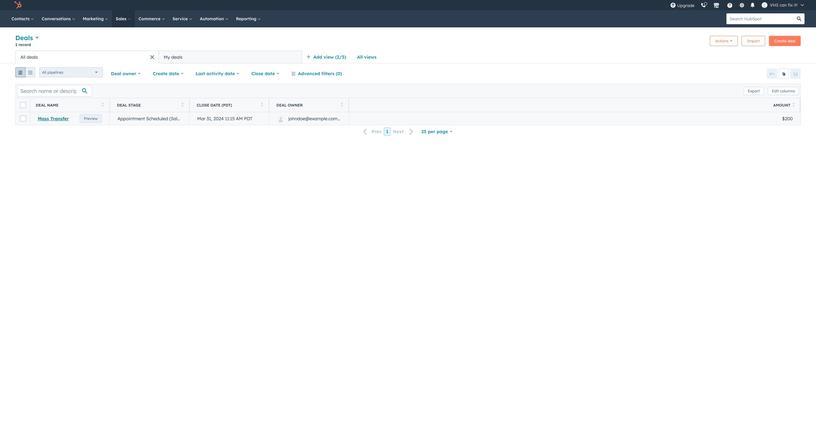Task type: vqa. For each thing, say whether or not it's contained in the screenshot.
topmost on
no



Task type: describe. For each thing, give the bounding box(es) containing it.
4 press to sort. element from the left
[[341, 103, 343, 108]]

jacob simon image
[[762, 2, 768, 8]]

Search name or description search field
[[17, 85, 92, 97]]

2 press to sort. image from the left
[[341, 103, 343, 107]]

1 press to sort. element from the left
[[102, 103, 104, 108]]

3 press to sort. element from the left
[[261, 103, 263, 108]]



Task type: locate. For each thing, give the bounding box(es) containing it.
2 horizontal spatial press to sort. image
[[793, 103, 795, 107]]

1 press to sort. image from the left
[[102, 103, 104, 107]]

1 horizontal spatial press to sort. image
[[261, 103, 263, 107]]

1 press to sort. image from the left
[[181, 103, 184, 107]]

press to sort. image
[[181, 103, 184, 107], [341, 103, 343, 107], [793, 103, 795, 107]]

3 press to sort. image from the left
[[793, 103, 795, 107]]

group
[[15, 67, 35, 80]]

banner
[[15, 33, 801, 51]]

2 press to sort. image from the left
[[261, 103, 263, 107]]

1 horizontal spatial press to sort. image
[[341, 103, 343, 107]]

5 press to sort. element from the left
[[793, 103, 795, 108]]

0 horizontal spatial press to sort. image
[[102, 103, 104, 107]]

menu
[[667, 0, 809, 10]]

pagination navigation
[[360, 127, 417, 136]]

0 horizontal spatial press to sort. image
[[181, 103, 184, 107]]

Search HubSpot search field
[[727, 13, 794, 24]]

press to sort. image
[[102, 103, 104, 107], [261, 103, 263, 107]]

press to sort. element
[[102, 103, 104, 108], [181, 103, 184, 108], [261, 103, 263, 108], [341, 103, 343, 108], [793, 103, 795, 108]]

marketplaces image
[[714, 3, 719, 9]]

2 press to sort. element from the left
[[181, 103, 184, 108]]



